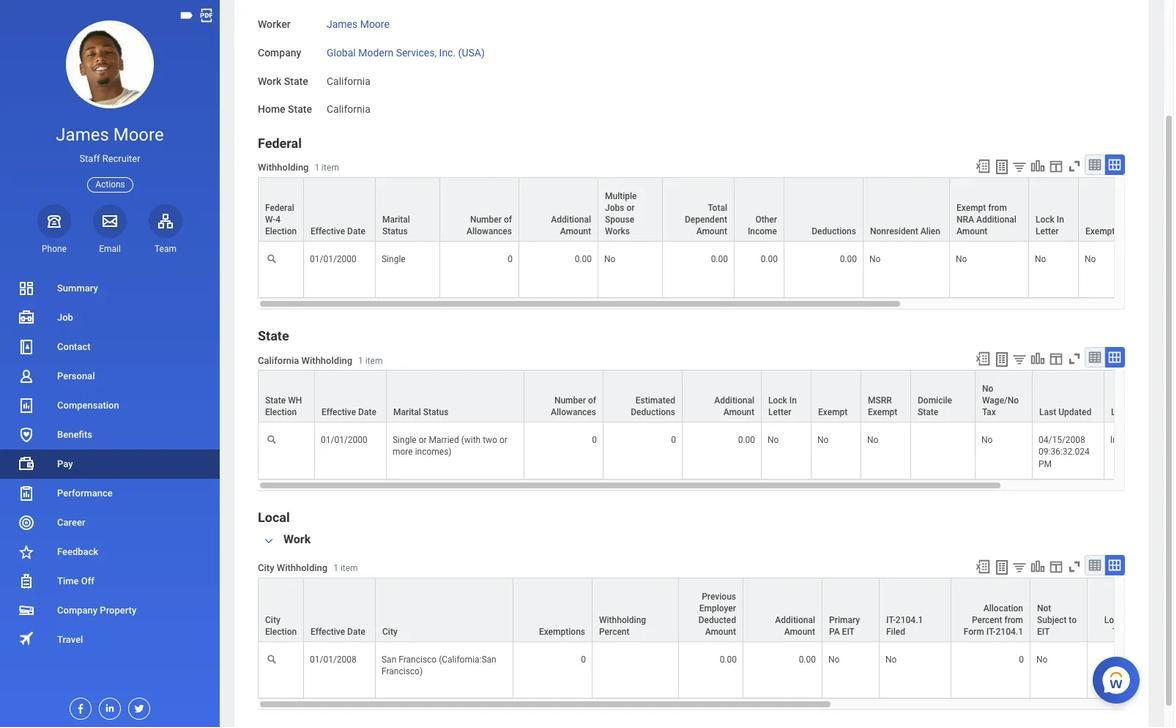 Task type: vqa. For each thing, say whether or not it's contained in the screenshot.
bottom The Hr
no



Task type: describe. For each thing, give the bounding box(es) containing it.
expand/collapse chart image for state
[[1030, 351, 1047, 367]]

spouse
[[605, 215, 635, 225]]

0 horizontal spatial additional amount
[[551, 215, 591, 237]]

letter for lock in letter popup button corresponding to topmost lock in letter column header
[[1036, 227, 1060, 237]]

1 horizontal spatial additional amount
[[715, 396, 755, 418]]

california for work state
[[327, 75, 371, 87]]

inc.
[[439, 47, 456, 58]]

01/01/2008
[[310, 655, 357, 665]]

withholding inside 'popup button'
[[600, 615, 647, 626]]

contact image
[[18, 339, 35, 356]]

it-2104.1 filed button
[[880, 579, 951, 642]]

california element for home state
[[327, 101, 371, 115]]

pm
[[1039, 459, 1053, 469]]

last updated by
[[1112, 408, 1175, 418]]

select to filter grid data image for federal
[[1012, 159, 1028, 174]]

performance image
[[18, 485, 35, 503]]

2 vertical spatial effective date column header
[[304, 578, 376, 643]]

career image
[[18, 515, 35, 532]]

global modern services, inc. (usa) link
[[327, 44, 485, 58]]

career link
[[0, 509, 220, 538]]

number for state
[[555, 396, 586, 406]]

navigation pane region
[[0, 0, 220, 728]]

no wage/no tax button
[[976, 371, 1033, 422]]

state up california withholding 1 item
[[258, 329, 289, 344]]

toolbar for federal
[[969, 155, 1126, 177]]

click to view/edit grid preferences image for california withholding
[[1049, 351, 1065, 367]]

2 vertical spatial additional amount button
[[744, 579, 822, 642]]

4
[[276, 215, 281, 225]]

exemptions column header
[[514, 578, 593, 643]]

item inside withholding 1 item
[[322, 163, 339, 173]]

0 for withholding
[[508, 254, 513, 265]]

multiple
[[605, 191, 637, 202]]

global
[[327, 47, 356, 58]]

federal w-4 election column header
[[258, 177, 304, 243]]

exemptions
[[539, 627, 586, 637]]

chevron down image
[[260, 536, 278, 546]]

04/15/2008 09:36:32.024 pm
[[1039, 436, 1093, 469]]

election inside state wh election
[[265, 408, 297, 418]]

expand table image
[[1108, 351, 1123, 365]]

last for last updated by
[[1112, 408, 1129, 418]]

0 for california withholding
[[592, 436, 597, 446]]

more
[[393, 447, 413, 458]]

marital status column header for state
[[387, 370, 525, 424]]

deducted
[[699, 615, 737, 626]]

exempt from nra additional amount button
[[951, 178, 1029, 241]]

performance link
[[0, 479, 220, 509]]

number of allowances column header for federal
[[440, 177, 520, 243]]

it-2104.1 filed
[[887, 615, 924, 637]]

by
[[1166, 408, 1175, 418]]

career
[[57, 517, 85, 528]]

status for federal
[[383, 227, 408, 237]]

1 vertical spatial additional amount button
[[683, 371, 762, 422]]

marital status for federal
[[383, 215, 410, 237]]

percent for allocation
[[973, 615, 1003, 626]]

last updated
[[1040, 408, 1092, 418]]

wh
[[288, 396, 302, 406]]

select to filter grid data image for state
[[1012, 352, 1028, 367]]

benefits image
[[18, 427, 35, 444]]

allocation percent from form it-2104.1 column header
[[952, 578, 1031, 643]]

0 vertical spatial additional amount column header
[[520, 177, 599, 243]]

job
[[57, 312, 73, 323]]

select to filter grid data image
[[1012, 560, 1028, 575]]

lock in letter button for topmost lock in letter column header
[[1030, 178, 1079, 241]]

time
[[57, 576, 79, 587]]

1 vertical spatial additional amount column header
[[683, 370, 762, 424]]

incomes)
[[415, 447, 452, 458]]

california withholding 1 item
[[258, 355, 383, 366]]

amount inside total dependent amount
[[697, 227, 728, 237]]

compensation image
[[18, 397, 35, 415]]

no wage/no tax column header
[[976, 370, 1033, 424]]

marital status button for federal
[[376, 178, 440, 241]]

1 for california withholding
[[358, 356, 363, 366]]

effective date button for state
[[315, 371, 386, 422]]

(california:san
[[439, 655, 497, 665]]

benefits link
[[0, 421, 220, 450]]

primary
[[830, 615, 861, 626]]

01/01/2000 for state
[[321, 436, 368, 446]]

fullscreen image
[[1067, 559, 1083, 575]]

company property image
[[18, 602, 35, 620]]

not subject to eit column header
[[1031, 578, 1088, 643]]

single for single element
[[382, 254, 406, 265]]

effective date inside work group
[[311, 627, 366, 637]]

single for single or married (with two or more incomes)
[[393, 436, 417, 446]]

city election button
[[259, 579, 303, 642]]

personal
[[57, 371, 95, 382]]

row containing no wage/no tax
[[258, 370, 1175, 424]]

export to worksheets image for federal
[[994, 158, 1011, 176]]

federal w-4 election
[[265, 203, 297, 237]]

0 vertical spatial moore
[[360, 18, 390, 30]]

dependent
[[685, 215, 728, 225]]

tag image
[[179, 7, 195, 23]]

of for federal
[[504, 215, 512, 225]]

lmcneil / logan m
[[1111, 436, 1175, 446]]

travel
[[57, 635, 83, 646]]

0 vertical spatial james moore
[[327, 18, 390, 30]]

additional amount inside work group
[[776, 615, 816, 637]]

number of allowances button for federal
[[440, 178, 519, 241]]

1 election from the top
[[265, 227, 297, 237]]

services,
[[396, 47, 437, 58]]

effective date button for federal
[[304, 178, 375, 241]]

team
[[155, 244, 177, 254]]

threshold
[[1113, 627, 1153, 637]]

deductions inside deductions popup button
[[812, 227, 857, 237]]

withholding 1 item
[[258, 162, 339, 173]]

city column header
[[376, 578, 514, 643]]

last updated button
[[1033, 371, 1105, 422]]

exempt from nra additional amount
[[957, 203, 1017, 237]]

1 horizontal spatial james
[[327, 18, 358, 30]]

eit inside not subject to eit
[[1038, 627, 1051, 637]]

2 vertical spatial additional amount column header
[[744, 578, 823, 643]]

feedback link
[[0, 538, 220, 567]]

california for home state
[[327, 104, 371, 115]]

low
[[1105, 615, 1121, 626]]

lock in letter button for bottom lock in letter column header
[[762, 371, 811, 422]]

single or married (with two or more incomes)
[[393, 436, 508, 458]]

filed
[[887, 627, 906, 637]]

no inside the no wage/no tax
[[983, 384, 994, 395]]

mail image
[[101, 212, 119, 230]]

domicile state
[[918, 396, 953, 418]]

estimated deductions
[[631, 396, 676, 418]]

it-2104.1 filed column header
[[880, 578, 952, 643]]

domicile state button
[[912, 371, 976, 422]]

nra
[[957, 215, 975, 225]]

pay link
[[0, 450, 220, 479]]

global modern services, inc. (usa)
[[327, 47, 485, 58]]

withholding up wh
[[302, 355, 353, 366]]

0 vertical spatial additional amount button
[[520, 178, 598, 241]]

marital for state
[[394, 408, 421, 418]]

primary pa eit
[[830, 615, 861, 637]]

number of allowances button for state
[[525, 371, 603, 422]]

staff recruiter
[[79, 153, 140, 164]]

not subject to eit
[[1038, 604, 1077, 637]]

performance
[[57, 488, 113, 499]]

total dependent amount
[[685, 203, 728, 237]]

state inside state wh election
[[265, 396, 286, 406]]

moore inside navigation pane "region"
[[113, 125, 164, 145]]

export to excel image
[[976, 158, 992, 174]]

works
[[605, 227, 630, 237]]

0 vertical spatial lock in letter column header
[[1030, 177, 1080, 243]]

facebook image
[[70, 699, 86, 715]]

estimated deductions column header
[[604, 370, 683, 424]]

2 vertical spatial california
[[258, 355, 299, 366]]

total
[[708, 203, 728, 213]]

number of allowances for state
[[551, 396, 597, 418]]

pay
[[57, 459, 73, 470]]

no wage/no tax
[[983, 384, 1020, 418]]

fullscreen image for federal
[[1067, 158, 1083, 174]]

status for state
[[423, 408, 449, 418]]

work for work
[[284, 533, 311, 546]]

total dependent amount column header
[[663, 177, 735, 243]]

linkedin image
[[100, 699, 116, 715]]

effective date for state
[[322, 408, 377, 418]]

other
[[756, 215, 778, 225]]

total dependent amount button
[[663, 178, 734, 241]]

date for state
[[358, 408, 377, 418]]

local
[[258, 510, 290, 525]]

2 row from the top
[[258, 242, 1175, 299]]

item for california withholding
[[366, 356, 383, 366]]

primary pa eit button
[[823, 579, 880, 642]]

additional inside exempt from nra additional amount
[[977, 215, 1017, 225]]

email
[[99, 244, 121, 254]]

personal link
[[0, 362, 220, 391]]

city button
[[376, 579, 513, 642]]

last for last updated
[[1040, 408, 1057, 418]]

to
[[1070, 615, 1077, 626]]

summary link
[[0, 274, 220, 303]]

it- inside it-2104.1 filed
[[887, 615, 896, 626]]

marital status column header for federal
[[376, 177, 440, 243]]

job link
[[0, 303, 220, 333]]

from inside exempt from nra additional amount
[[989, 203, 1008, 213]]

city election column header
[[258, 578, 304, 643]]

low income threshold button
[[1088, 579, 1159, 642]]

effective date for federal
[[311, 227, 366, 237]]

msrr exempt
[[869, 396, 898, 418]]

exempt from nra additional amount column header
[[951, 177, 1030, 243]]

compensation
[[57, 400, 119, 411]]

export to excel image for city withholding
[[976, 559, 992, 575]]

james moore inside navigation pane "region"
[[56, 125, 164, 145]]

of for state
[[588, 396, 597, 406]]

phone james moore element
[[37, 243, 71, 255]]

marital status for state
[[394, 408, 449, 418]]

federal for federal
[[258, 136, 302, 151]]

san francisco (california:san francisco)
[[382, 655, 497, 677]]

pay image
[[18, 456, 35, 473]]

travel link
[[0, 626, 220, 655]]

last updated column header
[[1033, 370, 1105, 424]]

home
[[258, 104, 286, 115]]

4 row from the top
[[258, 423, 1175, 480]]

pa
[[830, 627, 840, 637]]

allowances for federal
[[467, 227, 512, 237]]



Task type: locate. For each thing, give the bounding box(es) containing it.
from down export to excel image
[[989, 203, 1008, 213]]

james inside navigation pane "region"
[[56, 125, 109, 145]]

row
[[258, 177, 1175, 243], [258, 242, 1175, 299], [258, 370, 1175, 424], [258, 423, 1175, 480], [258, 578, 1175, 643], [258, 643, 1175, 699]]

click to view/edit grid preferences image for city withholding
[[1049, 559, 1065, 575]]

company
[[258, 47, 301, 58], [57, 605, 98, 616]]

0 vertical spatial click to view/edit grid preferences image
[[1049, 351, 1065, 367]]

0 vertical spatial table image
[[1088, 158, 1103, 172]]

export to worksheets image
[[994, 559, 1011, 577]]

home state
[[258, 104, 312, 115]]

select to filter grid data image
[[1012, 159, 1028, 174], [1012, 352, 1028, 367]]

table image right fullscreen image
[[1088, 558, 1103, 573]]

domicile
[[918, 396, 953, 406]]

0 vertical spatial fullscreen image
[[1067, 158, 1083, 174]]

email james moore element
[[93, 243, 127, 255]]

withholding percent column header
[[593, 578, 679, 643]]

table image for 1
[[1088, 158, 1103, 172]]

percent inside allocation percent from form it-2104.1
[[973, 615, 1003, 626]]

table image for withholding
[[1088, 558, 1103, 573]]

or inside multiple jobs or spouse works
[[627, 203, 635, 213]]

0 horizontal spatial it-
[[887, 615, 896, 626]]

nonresident
[[871, 227, 919, 237]]

0 vertical spatial toolbar
[[969, 155, 1126, 177]]

or up incomes)
[[419, 436, 427, 446]]

additional amount column header left the jobs
[[520, 177, 599, 243]]

0 horizontal spatial lock in letter
[[769, 396, 797, 418]]

fullscreen image
[[1067, 158, 1083, 174], [1067, 351, 1083, 367]]

0 vertical spatial lock
[[1036, 215, 1055, 225]]

company inside list
[[57, 605, 98, 616]]

effective date column header
[[304, 177, 376, 243], [315, 370, 387, 424], [304, 578, 376, 643]]

in down click to view/edit grid preferences image
[[1057, 215, 1065, 225]]

0 vertical spatial marital status
[[383, 215, 410, 237]]

effective inside work group
[[311, 627, 345, 637]]

updated for last updated
[[1059, 408, 1092, 418]]

1 horizontal spatial item
[[341, 564, 358, 574]]

1 vertical spatial moore
[[113, 125, 164, 145]]

from
[[989, 203, 1008, 213], [1005, 615, 1024, 626]]

status inside marital status
[[383, 227, 408, 237]]

export to worksheets image
[[994, 158, 1011, 176], [994, 351, 1011, 369]]

1 horizontal spatial or
[[500, 436, 508, 446]]

2104.1 inside allocation percent from form it-2104.1
[[996, 627, 1024, 637]]

1 horizontal spatial percent
[[973, 615, 1003, 626]]

exempt
[[957, 203, 987, 213], [1086, 227, 1116, 237], [819, 408, 848, 418], [869, 408, 898, 418]]

1 vertical spatial table image
[[1088, 558, 1103, 573]]

row containing 01/01/2008
[[258, 643, 1175, 699]]

0 vertical spatial marital
[[383, 215, 410, 225]]

2 vertical spatial effective
[[311, 627, 345, 637]]

california element
[[327, 72, 371, 87], [327, 101, 371, 115]]

click to view/edit grid preferences image
[[1049, 158, 1065, 174]]

2 vertical spatial 1
[[334, 564, 339, 574]]

1 horizontal spatial number of allowances column header
[[525, 370, 604, 424]]

job image
[[18, 309, 35, 327]]

single element
[[382, 251, 406, 265]]

jobs
[[605, 203, 625, 213]]

select to filter grid data image right export to excel image
[[1012, 159, 1028, 174]]

toolbar
[[969, 155, 1126, 177], [969, 348, 1126, 370], [969, 555, 1126, 578]]

it- inside allocation percent from form it-2104.1
[[987, 627, 996, 637]]

previous
[[702, 592, 737, 602]]

income inside popup button
[[748, 227, 778, 237]]

lock left exempt column header
[[769, 396, 788, 406]]

married
[[429, 436, 459, 446]]

status up married
[[423, 408, 449, 418]]

withholding percent button
[[593, 579, 679, 642]]

city for election
[[265, 615, 281, 626]]

single inside single or married (with two or more incomes)
[[393, 436, 417, 446]]

lmcneil / logan mcneil element
[[1111, 433, 1175, 446]]

1 last from the left
[[1040, 408, 1057, 418]]

1 vertical spatial lock in letter button
[[762, 371, 811, 422]]

actions button
[[87, 177, 133, 193]]

james up global at the left top
[[327, 18, 358, 30]]

city up san
[[383, 627, 398, 637]]

expand table image for 1
[[1108, 158, 1123, 172]]

exempt button inside column header
[[812, 371, 861, 422]]

deductions column header
[[785, 177, 864, 243]]

team james moore element
[[149, 243, 182, 255]]

company property
[[57, 605, 136, 616]]

0 vertical spatial from
[[989, 203, 1008, 213]]

effective right state wh election column header on the left
[[322, 408, 356, 418]]

personal image
[[18, 368, 35, 386]]

export to excel image for california withholding
[[976, 351, 992, 367]]

multiple jobs or spouse works button
[[599, 178, 663, 241]]

marital for federal
[[383, 215, 410, 225]]

effective date right federal w-4 election
[[311, 227, 366, 237]]

2 fullscreen image from the top
[[1067, 351, 1083, 367]]

table image inside work group
[[1088, 558, 1103, 573]]

marital status up married
[[394, 408, 449, 418]]

table image
[[1088, 158, 1103, 172], [1088, 558, 1103, 573]]

msrr exempt column header
[[862, 370, 912, 424]]

election down city withholding 1 item
[[265, 627, 297, 637]]

effective right federal w-4 election
[[311, 227, 345, 237]]

state for work state
[[284, 75, 308, 87]]

time off image
[[18, 573, 35, 591]]

2 vertical spatial item
[[341, 564, 358, 574]]

feedback
[[57, 547, 98, 558]]

1 vertical spatial city
[[265, 615, 281, 626]]

work
[[258, 75, 282, 87], [284, 533, 311, 546]]

1 vertical spatial 1
[[358, 356, 363, 366]]

0 vertical spatial election
[[265, 227, 297, 237]]

0 vertical spatial company
[[258, 47, 301, 58]]

1 horizontal spatial status
[[423, 408, 449, 418]]

1 vertical spatial james
[[56, 125, 109, 145]]

0 vertical spatial number of allowances button
[[440, 178, 519, 241]]

1 horizontal spatial in
[[1057, 215, 1065, 225]]

view team image
[[157, 212, 174, 230]]

deductions inside estimated deductions popup button
[[631, 408, 676, 418]]

contact link
[[0, 333, 220, 362]]

marital status column header up married
[[387, 370, 525, 424]]

james
[[327, 18, 358, 30], [56, 125, 109, 145]]

state down domicile
[[918, 408, 939, 418]]

percent for withholding
[[600, 627, 630, 637]]

0 vertical spatial james
[[327, 18, 358, 30]]

francisco
[[399, 655, 437, 665]]

0 vertical spatial marital status button
[[376, 178, 440, 241]]

1 vertical spatial 01/01/2000
[[321, 436, 368, 446]]

1 california element from the top
[[327, 72, 371, 87]]

multiple jobs or spouse works column header
[[599, 177, 663, 243]]

0 vertical spatial exempt button
[[1080, 178, 1129, 241]]

work group
[[258, 533, 1175, 711]]

msrr
[[869, 396, 893, 406]]

2104.1 inside it-2104.1 filed
[[896, 615, 924, 626]]

0 vertical spatial number
[[470, 215, 502, 225]]

1 vertical spatial number of allowances button
[[525, 371, 603, 422]]

city inside city election
[[265, 615, 281, 626]]

2 select to filter grid data image from the top
[[1012, 352, 1028, 367]]

last inside last updated popup button
[[1040, 408, 1057, 418]]

allowances for state
[[551, 408, 597, 418]]

1 horizontal spatial income
[[1124, 615, 1153, 626]]

effective date down california withholding 1 item
[[322, 408, 377, 418]]

3 election from the top
[[265, 627, 297, 637]]

single or married (with two or more incomes) element
[[393, 433, 508, 458]]

eit inside primary pa eit
[[843, 627, 855, 637]]

2 eit from the left
[[1038, 627, 1051, 637]]

additional amount column header left pa
[[744, 578, 823, 643]]

1 vertical spatial effective
[[322, 408, 356, 418]]

nonresident alien column header
[[864, 177, 951, 243]]

0 horizontal spatial lock
[[769, 396, 788, 406]]

from down the allocation
[[1005, 615, 1024, 626]]

toolbar up the exempt from nra additional amount popup button
[[969, 155, 1126, 177]]

low income threshold
[[1105, 615, 1153, 637]]

1 vertical spatial item
[[366, 356, 383, 366]]

income for other
[[748, 227, 778, 237]]

expand/collapse chart image up last updated popup button
[[1030, 351, 1047, 367]]

james moore up staff recruiter
[[56, 125, 164, 145]]

1 vertical spatial number of allowances
[[551, 396, 597, 418]]

exempt inside column header
[[819, 408, 848, 418]]

0 horizontal spatial 2104.1
[[896, 615, 924, 626]]

previous employer deducted amount
[[699, 592, 737, 637]]

2 horizontal spatial or
[[627, 203, 635, 213]]

income up threshold
[[1124, 615, 1153, 626]]

fullscreen image left table image
[[1067, 351, 1083, 367]]

2 export to worksheets image from the top
[[994, 351, 1011, 369]]

expand table image
[[1108, 158, 1123, 172], [1108, 558, 1123, 573]]

m
[[1174, 436, 1175, 446]]

work right chevron down image
[[284, 533, 311, 546]]

toolbar for state
[[969, 348, 1126, 370]]

1 vertical spatial election
[[265, 408, 297, 418]]

effective
[[311, 227, 345, 237], [322, 408, 356, 418], [311, 627, 345, 637]]

1 vertical spatial work
[[284, 533, 311, 546]]

row containing multiple jobs or spouse works
[[258, 177, 1175, 243]]

effective for state
[[322, 408, 356, 418]]

2 vertical spatial additional amount
[[776, 615, 816, 637]]

election inside popup button
[[265, 627, 297, 637]]

exempt inside exempt from nra additional amount
[[957, 203, 987, 213]]

2104.1 up "filed"
[[896, 615, 924, 626]]

eit down subject
[[1038, 627, 1051, 637]]

state wh election button
[[259, 371, 314, 422]]

effective date button right "federal w-4 election" popup button
[[304, 178, 375, 241]]

effective date button down california withholding 1 item
[[315, 371, 386, 422]]

0 vertical spatial letter
[[1036, 227, 1060, 237]]

2 updated from the left
[[1131, 408, 1164, 418]]

previous employer deducted amount column header
[[679, 578, 744, 643]]

0 vertical spatial expand/collapse chart image
[[1030, 158, 1047, 174]]

eit
[[843, 627, 855, 637], [1038, 627, 1051, 637]]

effective up 01/01/2008
[[311, 627, 345, 637]]

city for withholding
[[258, 563, 274, 574]]

amount inside exempt from nra additional amount
[[957, 227, 988, 237]]

state wh election column header
[[258, 370, 315, 424]]

updated for last updated by
[[1131, 408, 1164, 418]]

expand/collapse chart image
[[1030, 559, 1047, 575]]

in for lock in letter popup button corresponding to topmost lock in letter column header
[[1057, 215, 1065, 225]]

marital
[[383, 215, 410, 225], [394, 408, 421, 418]]

item for city withholding
[[341, 564, 358, 574]]

travel image
[[18, 631, 35, 648]]

0 horizontal spatial or
[[419, 436, 427, 446]]

lock in letter for bottom lock in letter column header
[[769, 396, 797, 418]]

lock in letter down click to view/edit grid preferences image
[[1036, 215, 1065, 237]]

additional amount button left pa
[[744, 579, 822, 642]]

cell
[[912, 423, 976, 480], [593, 643, 679, 699]]

2 election from the top
[[265, 408, 297, 418]]

01/01/2000 for federal
[[310, 254, 357, 265]]

additional amount button
[[520, 178, 598, 241], [683, 371, 762, 422], [744, 579, 822, 642]]

letter left exempt column header
[[769, 408, 792, 418]]

item inside california withholding 1 item
[[366, 356, 383, 366]]

marital status button for state
[[387, 371, 524, 422]]

number for federal
[[470, 215, 502, 225]]

email button
[[93, 204, 127, 255]]

export to excel image up no wage/no tax popup button at bottom right
[[976, 351, 992, 367]]

number of allowances for federal
[[467, 215, 512, 237]]

deductions
[[812, 227, 857, 237], [631, 408, 676, 418]]

wage/no
[[983, 396, 1020, 406]]

form
[[964, 627, 985, 637]]

1 eit from the left
[[843, 627, 855, 637]]

1 horizontal spatial company
[[258, 47, 301, 58]]

0 vertical spatial in
[[1057, 215, 1065, 225]]

1 vertical spatial letter
[[769, 408, 792, 418]]

allocation percent from form it-2104.1
[[964, 604, 1024, 637]]

marital up single element
[[383, 215, 410, 225]]

1 vertical spatial fullscreen image
[[1067, 351, 1083, 367]]

federal up 4 at the top left of page
[[265, 203, 294, 213]]

withholding percent
[[600, 615, 647, 637]]

2 last from the left
[[1112, 408, 1129, 418]]

effective date column header up 01/01/2008
[[304, 578, 376, 643]]

estimated
[[636, 396, 676, 406]]

export to worksheets image right export to excel image
[[994, 158, 1011, 176]]

status up single element
[[383, 227, 408, 237]]

0 vertical spatial single
[[382, 254, 406, 265]]

work for work state
[[258, 75, 282, 87]]

cell down domicile state
[[912, 423, 976, 480]]

09:36:32.024
[[1039, 447, 1090, 458]]

1 vertical spatial number
[[555, 396, 586, 406]]

2 horizontal spatial item
[[366, 356, 383, 366]]

2104.1 down the allocation
[[996, 627, 1024, 637]]

effective date
[[311, 227, 366, 237], [322, 408, 377, 418], [311, 627, 366, 637]]

lock down click to view/edit grid preferences image
[[1036, 215, 1055, 225]]

1 vertical spatial allowances
[[551, 408, 597, 418]]

multiple jobs or spouse works
[[605, 191, 637, 237]]

1 horizontal spatial deductions
[[812, 227, 857, 237]]

income for low
[[1124, 615, 1153, 626]]

effective date column header for state
[[315, 370, 387, 424]]

1 vertical spatial lock
[[769, 396, 788, 406]]

1 horizontal spatial lock in letter
[[1036, 215, 1065, 237]]

1 vertical spatial cell
[[593, 643, 679, 699]]

state inside domicile state
[[918, 408, 939, 418]]

eit down primary
[[843, 627, 855, 637]]

2 horizontal spatial 1
[[358, 356, 363, 366]]

0 horizontal spatial status
[[383, 227, 408, 237]]

federal inside federal w-4 election
[[265, 203, 294, 213]]

1 vertical spatial select to filter grid data image
[[1012, 352, 1028, 367]]

additional amount button left the jobs
[[520, 178, 598, 241]]

toolbar inside work group
[[969, 555, 1126, 578]]

2 vertical spatial city
[[383, 627, 398, 637]]

cell down the withholding percent
[[593, 643, 679, 699]]

1 horizontal spatial 2104.1
[[996, 627, 1024, 637]]

1 horizontal spatial number of allowances
[[551, 396, 597, 418]]

election down wh
[[265, 408, 297, 418]]

1 vertical spatial status
[[423, 408, 449, 418]]

2 vertical spatial election
[[265, 627, 297, 637]]

or down multiple
[[627, 203, 635, 213]]

additional inside work group
[[776, 615, 816, 626]]

exempt column header
[[812, 370, 862, 424]]

expand table image right click to view/edit grid preferences image
[[1108, 158, 1123, 172]]

effective date up 01/01/2008
[[311, 627, 366, 637]]

1 vertical spatial income
[[1124, 615, 1153, 626]]

updated inside popup button
[[1131, 408, 1164, 418]]

in left exempt column header
[[790, 396, 797, 406]]

5 row from the top
[[258, 578, 1175, 643]]

in for lock in letter popup button related to bottom lock in letter column header
[[790, 396, 797, 406]]

cell inside work group
[[593, 643, 679, 699]]

1 horizontal spatial lock in letter button
[[1030, 178, 1079, 241]]

state left wh
[[265, 396, 286, 406]]

deductions button
[[785, 178, 863, 241]]

1 vertical spatial click to view/edit grid preferences image
[[1049, 559, 1065, 575]]

summary
[[57, 283, 98, 294]]

table image
[[1088, 351, 1103, 365]]

row containing previous employer deducted amount
[[258, 578, 1175, 643]]

select to filter grid data image up no wage/no tax popup button at bottom right
[[1012, 352, 1028, 367]]

marital status up single element
[[383, 215, 410, 237]]

1 vertical spatial from
[[1005, 615, 1024, 626]]

not subject to eit button
[[1031, 579, 1088, 642]]

export to worksheets image for state
[[994, 351, 1011, 369]]

2 vertical spatial effective date button
[[304, 579, 375, 642]]

2 california element from the top
[[327, 101, 371, 115]]

it- right form
[[987, 627, 996, 637]]

state for home state
[[288, 104, 312, 115]]

click to view/edit grid preferences image left table image
[[1049, 351, 1065, 367]]

marital up more
[[394, 408, 421, 418]]

other income button
[[735, 178, 784, 241]]

james up staff
[[56, 125, 109, 145]]

previous employer deducted amount button
[[679, 579, 743, 642]]

lock in letter left exempt column header
[[769, 396, 797, 418]]

work state
[[258, 75, 308, 87]]

exempt button
[[1080, 178, 1129, 241], [812, 371, 861, 422]]

1 horizontal spatial it-
[[987, 627, 996, 637]]

phone image
[[44, 212, 64, 230]]

0
[[508, 254, 513, 265], [592, 436, 597, 446], [672, 436, 676, 446], [581, 655, 586, 665], [1020, 655, 1025, 665]]

1 inside california withholding 1 item
[[358, 356, 363, 366]]

1 vertical spatial lock in letter column header
[[762, 370, 812, 424]]

amount inside previous employer deducted amount
[[706, 627, 737, 637]]

1 export to worksheets image from the top
[[994, 158, 1011, 176]]

of
[[504, 215, 512, 225], [588, 396, 597, 406]]

1 updated from the left
[[1059, 408, 1092, 418]]

list containing summary
[[0, 274, 220, 655]]

updated left by
[[1131, 408, 1164, 418]]

expand/collapse chart image
[[1030, 158, 1047, 174], [1030, 351, 1047, 367]]

work inside group
[[284, 533, 311, 546]]

deductions left nonresident
[[812, 227, 857, 237]]

1 vertical spatial california
[[327, 104, 371, 115]]

state up home state
[[284, 75, 308, 87]]

0 vertical spatial lock in letter
[[1036, 215, 1065, 237]]

deductions down estimated
[[631, 408, 676, 418]]

federal for federal w-4 election
[[265, 203, 294, 213]]

recruiter
[[102, 153, 140, 164]]

list
[[0, 274, 220, 655]]

click to view/edit grid preferences image
[[1049, 351, 1065, 367], [1049, 559, 1065, 575]]

company up work state
[[258, 47, 301, 58]]

1 vertical spatial expand/collapse chart image
[[1030, 351, 1047, 367]]

withholding right exemptions column header
[[600, 615, 647, 626]]

expand table image for withholding
[[1108, 558, 1123, 573]]

effective date button up 01/01/2008
[[304, 579, 375, 642]]

0 vertical spatial 2104.1
[[896, 615, 924, 626]]

phone
[[42, 244, 67, 254]]

lock in letter for topmost lock in letter column header
[[1036, 215, 1065, 237]]

export to excel image
[[976, 351, 992, 367], [976, 559, 992, 575]]

0 horizontal spatial james
[[56, 125, 109, 145]]

from inside allocation percent from form it-2104.1
[[1005, 615, 1024, 626]]

work up home
[[258, 75, 282, 87]]

two
[[483, 436, 498, 446]]

2 vertical spatial date
[[347, 627, 366, 637]]

income down other
[[748, 227, 778, 237]]

additional amount column header right estimated
[[683, 370, 762, 424]]

lock in letter column header
[[1030, 177, 1080, 243], [762, 370, 812, 424]]

0 vertical spatial deductions
[[812, 227, 857, 237]]

marital status button up single element
[[376, 178, 440, 241]]

allocation
[[984, 604, 1024, 614]]

0 vertical spatial select to filter grid data image
[[1012, 159, 1028, 174]]

number of allowances column header
[[440, 177, 520, 243], [525, 370, 604, 424]]

no
[[605, 254, 616, 265], [870, 254, 881, 265], [956, 254, 968, 265], [1036, 254, 1047, 265], [1085, 254, 1097, 265], [983, 384, 994, 395], [768, 436, 779, 446], [818, 436, 829, 446], [868, 436, 879, 446], [982, 436, 993, 446], [829, 655, 840, 665], [886, 655, 897, 665], [1037, 655, 1048, 665]]

election down 4 at the top left of page
[[265, 227, 297, 237]]

effective date column header down california withholding 1 item
[[315, 370, 387, 424]]

2 vertical spatial effective date
[[311, 627, 366, 637]]

time off link
[[0, 567, 220, 597]]

0 vertical spatial status
[[383, 227, 408, 237]]

04/15/2008
[[1039, 436, 1086, 446]]

summary image
[[18, 280, 35, 298]]

subject
[[1038, 615, 1067, 626]]

0 vertical spatial 1
[[315, 163, 320, 173]]

(usa)
[[459, 47, 485, 58]]

1 fullscreen image from the top
[[1067, 158, 1083, 174]]

withholding
[[258, 162, 309, 173], [302, 355, 353, 366], [277, 563, 328, 574], [600, 615, 647, 626]]

percent inside the withholding percent
[[600, 627, 630, 637]]

amount
[[560, 227, 591, 237], [697, 227, 728, 237], [957, 227, 988, 237], [724, 408, 755, 418], [706, 627, 737, 637], [785, 627, 816, 637]]

click to view/edit grid preferences image left fullscreen image
[[1049, 559, 1065, 575]]

last up the 04/15/2008
[[1040, 408, 1057, 418]]

additional amount column header
[[520, 177, 599, 243], [683, 370, 762, 424], [744, 578, 823, 643]]

table image right click to view/edit grid preferences image
[[1088, 158, 1103, 172]]

letter right exempt from nra additional amount column header at the right top
[[1036, 227, 1060, 237]]

compensation link
[[0, 391, 220, 421]]

0 for city withholding
[[581, 655, 586, 665]]

james moore link
[[327, 15, 390, 30]]

number of allowances column header for state
[[525, 370, 604, 424]]

2 expand/collapse chart image from the top
[[1030, 351, 1047, 367]]

moore up recruiter
[[113, 125, 164, 145]]

lock in letter button left exempt column header
[[762, 371, 811, 422]]

export to excel image left export to worksheets image
[[976, 559, 992, 575]]

1 vertical spatial marital status button
[[387, 371, 524, 422]]

1 horizontal spatial exempt button
[[1080, 178, 1129, 241]]

state wh election
[[265, 396, 302, 418]]

marital status column header
[[376, 177, 440, 243], [387, 370, 525, 424]]

last up "lmcneil"
[[1112, 408, 1129, 418]]

marital status button up married
[[387, 371, 524, 422]]

1 vertical spatial of
[[588, 396, 597, 406]]

state right home
[[288, 104, 312, 115]]

moore up modern
[[360, 18, 390, 30]]

0 vertical spatial cell
[[912, 423, 976, 480]]

city inside column header
[[383, 627, 398, 637]]

toolbar up the not at the bottom of page
[[969, 555, 1126, 578]]

expand table image right fullscreen image
[[1108, 558, 1123, 573]]

1 for city withholding
[[334, 564, 339, 574]]

effective for federal
[[311, 227, 345, 237]]

expand/collapse chart image for federal
[[1030, 158, 1047, 174]]

toolbar up last updated popup button
[[969, 348, 1126, 370]]

1 select to filter grid data image from the top
[[1012, 159, 1028, 174]]

or right two
[[500, 436, 508, 446]]

company for company property
[[57, 605, 98, 616]]

0 vertical spatial it-
[[887, 615, 896, 626]]

(with
[[461, 436, 481, 446]]

0 vertical spatial effective date
[[311, 227, 366, 237]]

company for company
[[258, 47, 301, 58]]

export to worksheets image up no wage/no tax popup button at bottom right
[[994, 351, 1011, 369]]

effective date column header for federal
[[304, 177, 376, 243]]

status
[[383, 227, 408, 237], [423, 408, 449, 418]]

0 horizontal spatial updated
[[1059, 408, 1092, 418]]

other income column header
[[735, 177, 785, 243]]

or
[[627, 203, 635, 213], [419, 436, 427, 446], [500, 436, 508, 446]]

1 inside city withholding 1 item
[[334, 564, 339, 574]]

0 horizontal spatial moore
[[113, 125, 164, 145]]

letter for lock in letter popup button related to bottom lock in letter column header
[[769, 408, 792, 418]]

exemptions button
[[514, 579, 592, 642]]

effective date button inside work group
[[304, 579, 375, 642]]

it- up "filed"
[[887, 615, 896, 626]]

date inside work group
[[347, 627, 366, 637]]

updated up the 04/15/2008
[[1059, 408, 1092, 418]]

6 row from the top
[[258, 643, 1175, 699]]

san francisco (california:san francisco) element
[[382, 652, 497, 677]]

w-
[[265, 215, 276, 225]]

withholding down work button
[[277, 563, 328, 574]]

updated inside popup button
[[1059, 408, 1092, 418]]

last
[[1040, 408, 1057, 418], [1112, 408, 1129, 418]]

lock in letter button down click to view/edit grid preferences image
[[1030, 178, 1079, 241]]

item inside city withholding 1 item
[[341, 564, 358, 574]]

company down time off
[[57, 605, 98, 616]]

0 vertical spatial date
[[347, 227, 366, 237]]

twitter image
[[129, 699, 145, 715]]

fullscreen image for state
[[1067, 351, 1083, 367]]

primary pa eit column header
[[823, 578, 880, 643]]

lock in letter
[[1036, 215, 1065, 237], [769, 396, 797, 418]]

view printable version (pdf) image
[[199, 7, 215, 23]]

date for federal
[[347, 227, 366, 237]]

1 vertical spatial date
[[358, 408, 377, 418]]

california element for work state
[[327, 72, 371, 87]]

feedback image
[[18, 544, 35, 561]]

withholding up "federal w-4 election" popup button
[[258, 162, 309, 173]]

city election
[[265, 615, 297, 637]]

allocation percent from form it-2104.1 button
[[952, 579, 1030, 642]]

1 row from the top
[[258, 177, 1175, 243]]

percent right exemptions
[[600, 627, 630, 637]]

city down city withholding 1 item
[[265, 615, 281, 626]]

additional amount button right estimated
[[683, 371, 762, 422]]

last inside "last updated by" popup button
[[1112, 408, 1129, 418]]

federal up withholding 1 item
[[258, 136, 302, 151]]

state for domicile state
[[918, 408, 939, 418]]

1 expand/collapse chart image from the top
[[1030, 158, 1047, 174]]

domicile state column header
[[912, 370, 976, 424]]

1 inside withholding 1 item
[[315, 163, 320, 173]]

3 row from the top
[[258, 370, 1175, 424]]

1 horizontal spatial cell
[[912, 423, 976, 480]]

city
[[258, 563, 274, 574], [265, 615, 281, 626], [383, 627, 398, 637]]

number
[[470, 215, 502, 225], [555, 396, 586, 406]]

other income
[[748, 215, 778, 237]]

income inside low income threshold
[[1124, 615, 1153, 626]]



